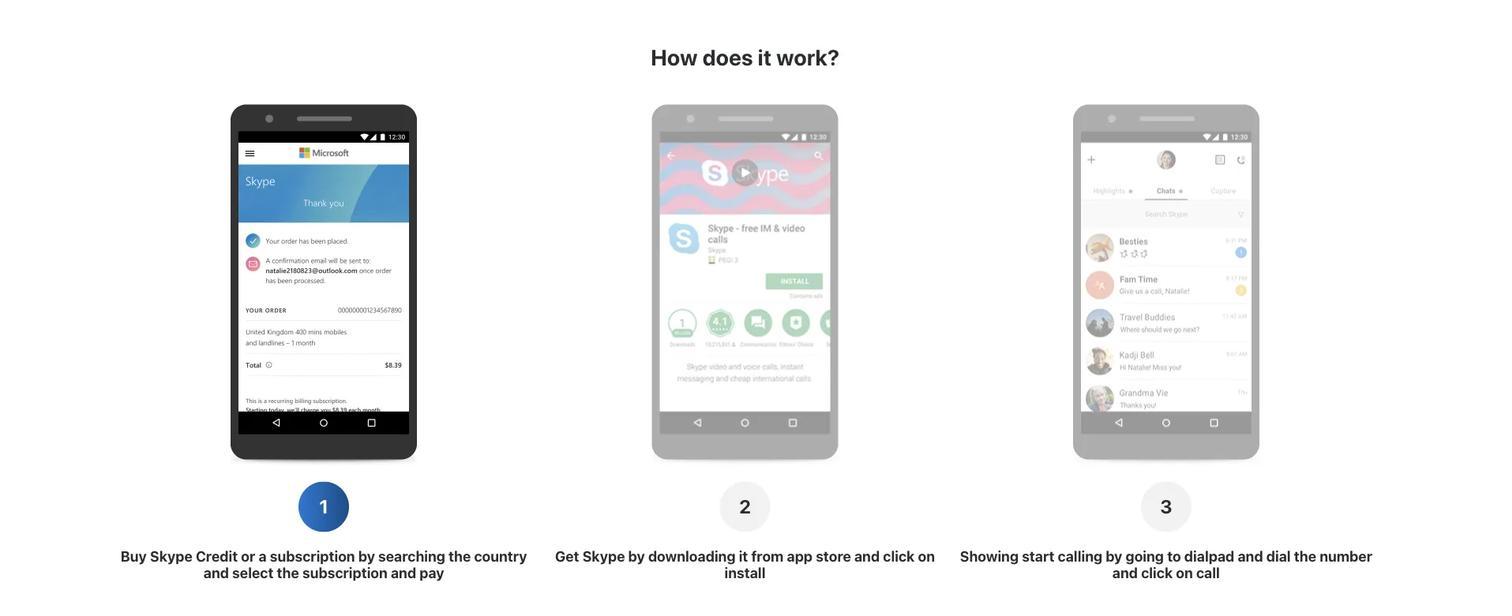 Task type: describe. For each thing, give the bounding box(es) containing it.
how does it work?
[[651, 44, 840, 70]]

searching
[[378, 548, 445, 565]]

call
[[1197, 565, 1220, 582]]

app
[[787, 548, 813, 565]]

going
[[1126, 548, 1164, 565]]

buy skype credit or a subscription by searching the country and select the subscription and pay
[[121, 548, 527, 582]]

does
[[703, 44, 753, 70]]

on inside the showing start calling by going to dialpad and dial the number and click on call
[[1176, 565, 1193, 582]]

dialpad
[[1185, 548, 1235, 565]]

1
[[319, 496, 329, 518]]

1 horizontal spatial the
[[449, 548, 471, 565]]

the inside the showing start calling by going to dialpad and dial the number and click on call
[[1294, 548, 1317, 565]]

how
[[651, 44, 698, 70]]

subscription down "1"
[[302, 565, 388, 582]]

by inside buy skype credit or a subscription by searching the country and select the subscription and pay
[[358, 548, 375, 565]]

and inside get skype by downloading it from app store and click on install
[[855, 548, 880, 565]]

click inside the showing start calling by going to dialpad and dial the number and click on call
[[1142, 565, 1173, 582]]

to
[[1168, 548, 1181, 565]]

and left or
[[204, 565, 229, 582]]

and left pay
[[391, 565, 416, 582]]

showing start calling by going to dialpad and dial the number and click on call
[[960, 548, 1373, 582]]

3
[[1160, 496, 1173, 518]]

dial
[[1267, 548, 1291, 565]]

or
[[241, 548, 255, 565]]

showing
[[960, 548, 1019, 565]]

on inside get skype by downloading it from app store and click on install
[[918, 548, 935, 565]]

0 horizontal spatial the
[[277, 565, 299, 582]]

by inside the showing start calling by going to dialpad and dial the number and click on call
[[1106, 548, 1123, 565]]

skype for 1
[[150, 548, 193, 565]]

downloading
[[648, 548, 736, 565]]

buy
[[121, 548, 147, 565]]

skype for 2
[[583, 548, 625, 565]]



Task type: vqa. For each thing, say whether or not it's contained in the screenshot.
1's Skype
yes



Task type: locate. For each thing, give the bounding box(es) containing it.
on
[[918, 548, 935, 565], [1176, 565, 1193, 582]]

skype inside get skype by downloading it from app store and click on install
[[583, 548, 625, 565]]

2 skype from the left
[[583, 548, 625, 565]]

0 horizontal spatial by
[[358, 548, 375, 565]]

1 horizontal spatial click
[[1142, 565, 1173, 582]]

credit
[[196, 548, 238, 565]]

skype inside buy skype credit or a subscription by searching the country and select the subscription and pay
[[150, 548, 193, 565]]

and left dial
[[1238, 548, 1264, 565]]

country
[[474, 548, 527, 565]]

2
[[739, 496, 751, 518]]

1 skype from the left
[[150, 548, 193, 565]]

store
[[816, 548, 851, 565]]

by left searching
[[358, 548, 375, 565]]

the
[[449, 548, 471, 565], [1294, 548, 1317, 565], [277, 565, 299, 582]]

and right store on the right bottom of the page
[[855, 548, 880, 565]]

1 by from the left
[[358, 548, 375, 565]]

1 horizontal spatial by
[[628, 548, 645, 565]]

buy skype credit or a subscription by searching the country and select the subscription and pay image
[[239, 132, 409, 435]]

calling
[[1058, 548, 1103, 565]]

click
[[883, 548, 915, 565], [1142, 565, 1173, 582]]

skype
[[150, 548, 193, 565], [583, 548, 625, 565]]

on left call
[[1176, 565, 1193, 582]]

get
[[555, 548, 579, 565]]

get skype by downloading it from app store and click on install
[[555, 548, 935, 582]]

click inside get skype by downloading it from app store and click on install
[[883, 548, 915, 565]]

and right the calling
[[1113, 565, 1138, 582]]

by
[[358, 548, 375, 565], [628, 548, 645, 565], [1106, 548, 1123, 565]]

1 horizontal spatial on
[[1176, 565, 1193, 582]]

2 horizontal spatial by
[[1106, 548, 1123, 565]]

the right a on the left of page
[[277, 565, 299, 582]]

0 vertical spatial it
[[758, 44, 772, 70]]

2 horizontal spatial the
[[1294, 548, 1317, 565]]

it right does
[[758, 44, 772, 70]]

1 horizontal spatial it
[[758, 44, 772, 70]]

on left showing
[[918, 548, 935, 565]]

1 vertical spatial it
[[739, 548, 748, 565]]

work?
[[776, 44, 840, 70]]

click left call
[[1142, 565, 1173, 582]]

number
[[1320, 548, 1373, 565]]

subscription
[[270, 548, 355, 565], [302, 565, 388, 582]]

it
[[758, 44, 772, 70], [739, 548, 748, 565]]

0 horizontal spatial it
[[739, 548, 748, 565]]

subscription right a on the left of page
[[270, 548, 355, 565]]

select
[[232, 565, 274, 582]]

0 horizontal spatial click
[[883, 548, 915, 565]]

get skype by downloading it from app store and click on install image
[[660, 132, 831, 435]]

a
[[259, 548, 267, 565]]

showing start calling by going to dialpad and dial the number and click on call image
[[1081, 132, 1252, 435]]

the right pay
[[449, 548, 471, 565]]

by inside get skype by downloading it from app store and click on install
[[628, 548, 645, 565]]

0 horizontal spatial on
[[918, 548, 935, 565]]

it inside get skype by downloading it from app store and click on install
[[739, 548, 748, 565]]

from
[[752, 548, 784, 565]]

and
[[855, 548, 880, 565], [1238, 548, 1264, 565], [204, 565, 229, 582], [391, 565, 416, 582], [1113, 565, 1138, 582]]

the right dial
[[1294, 548, 1317, 565]]

by left going
[[1106, 548, 1123, 565]]

by left downloading
[[628, 548, 645, 565]]

1 horizontal spatial skype
[[583, 548, 625, 565]]

install
[[725, 565, 766, 582]]

start
[[1022, 548, 1055, 565]]

2 by from the left
[[628, 548, 645, 565]]

click right store on the right bottom of the page
[[883, 548, 915, 565]]

pay
[[420, 565, 444, 582]]

skype right "buy"
[[150, 548, 193, 565]]

0 horizontal spatial skype
[[150, 548, 193, 565]]

it left the from
[[739, 548, 748, 565]]

skype right 'get'
[[583, 548, 625, 565]]

3 by from the left
[[1106, 548, 1123, 565]]



